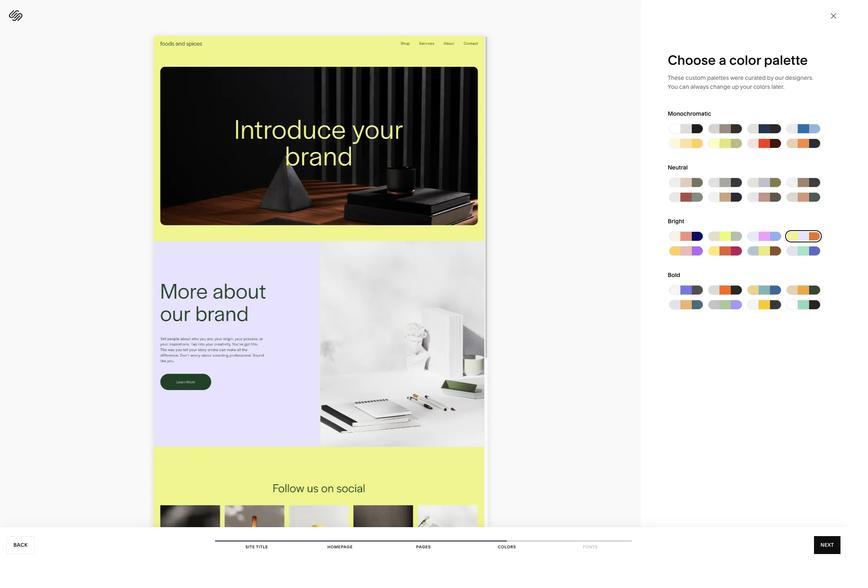 Task type: locate. For each thing, give the bounding box(es) containing it.
color
[[730, 52, 762, 68]]

site
[[246, 545, 255, 550]]

neutral
[[668, 164, 688, 171]]

designers.
[[786, 74, 814, 82]]

curated
[[746, 74, 766, 82]]

custom
[[686, 74, 706, 82]]

monochromatic
[[668, 110, 712, 117]]

a
[[720, 52, 727, 68]]

pages
[[417, 545, 431, 550]]

our
[[776, 74, 785, 82]]

next button
[[815, 537, 841, 555]]

bright
[[668, 218, 685, 225]]

change
[[711, 83, 731, 91]]

next
[[821, 542, 835, 549]]



Task type: vqa. For each thing, say whether or not it's contained in the screenshot.
Underline "image"
no



Task type: describe. For each thing, give the bounding box(es) containing it.
later.
[[772, 83, 785, 91]]

up
[[733, 83, 740, 91]]

these custom palettes were curated by our designers. you can always change up your colors later.
[[668, 74, 814, 91]]

choose
[[668, 52, 716, 68]]

title
[[256, 545, 268, 550]]

choose a color palette
[[668, 52, 809, 68]]

homepage
[[328, 545, 353, 550]]

back
[[13, 542, 28, 549]]

colors
[[498, 545, 517, 550]]

these
[[668, 74, 685, 82]]

you
[[668, 83, 678, 91]]

back button
[[7, 537, 35, 555]]

bold
[[668, 272, 681, 279]]

your
[[741, 83, 753, 91]]

fonts
[[584, 545, 598, 550]]

site title
[[246, 545, 268, 550]]

palettes
[[708, 74, 730, 82]]

palette
[[765, 52, 809, 68]]

always
[[691, 83, 709, 91]]

were
[[731, 74, 744, 82]]

colors
[[754, 83, 771, 91]]

by
[[768, 74, 774, 82]]

can
[[680, 83, 690, 91]]



